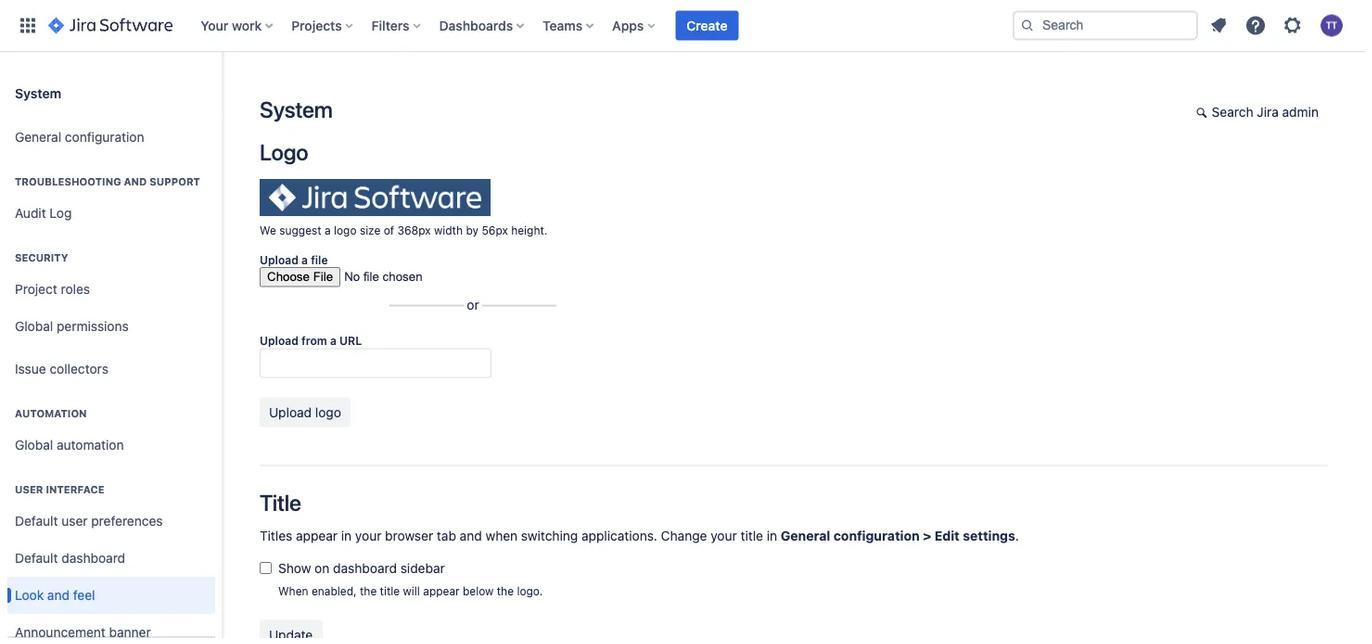 Task type: locate. For each thing, give the bounding box(es) containing it.
primary element
[[11, 0, 1013, 51]]

0 vertical spatial appear
[[296, 528, 338, 543]]

search jira admin link
[[1187, 98, 1329, 128]]

title
[[260, 489, 301, 515]]

project roles
[[15, 282, 90, 297]]

system up general configuration
[[15, 85, 61, 100]]

default dashboard
[[15, 551, 125, 566]]

default user preferences link
[[7, 503, 215, 540]]

in right change
[[767, 528, 778, 543]]

your right change
[[711, 528, 737, 543]]

dashboard down the default user preferences
[[61, 551, 125, 566]]

a left logo
[[325, 224, 331, 237]]

0 horizontal spatial title
[[380, 585, 400, 598]]

audit
[[15, 206, 46, 221]]

general
[[15, 130, 61, 145], [781, 528, 831, 543]]

1 horizontal spatial the
[[497, 585, 514, 598]]

None submit
[[260, 398, 351, 427], [260, 620, 322, 638], [260, 398, 351, 427], [260, 620, 322, 638]]

default
[[15, 514, 58, 529], [15, 551, 58, 566]]

teams
[[543, 18, 583, 33]]

appear
[[296, 528, 338, 543], [423, 585, 460, 598]]

roles
[[61, 282, 90, 297]]

in
[[341, 528, 352, 543], [767, 528, 778, 543]]

suggest
[[279, 224, 322, 237]]

1 horizontal spatial and
[[124, 176, 147, 188]]

0 horizontal spatial in
[[341, 528, 352, 543]]

and for feel
[[47, 588, 70, 603]]

1 the from the left
[[360, 585, 377, 598]]

configuration left >
[[834, 528, 920, 543]]

banner
[[0, 0, 1366, 52]]

dashboard
[[61, 551, 125, 566], [333, 560, 397, 576]]

a left url
[[330, 334, 337, 347]]

default up look
[[15, 551, 58, 566]]

titles
[[260, 528, 292, 543]]

global for global permissions
[[15, 319, 53, 334]]

global for global automation
[[15, 438, 53, 453]]

0 vertical spatial global
[[15, 319, 53, 334]]

and left "support"
[[124, 176, 147, 188]]

1 horizontal spatial general
[[781, 528, 831, 543]]

a for from
[[330, 334, 337, 347]]

1 your from the left
[[355, 528, 382, 543]]

and inside "group"
[[124, 176, 147, 188]]

global automation
[[15, 438, 124, 453]]

your
[[355, 528, 382, 543], [711, 528, 737, 543]]

the left logo.
[[497, 585, 514, 598]]

1 horizontal spatial title
[[741, 528, 764, 543]]

upload down we
[[260, 253, 299, 266]]

1 horizontal spatial in
[[767, 528, 778, 543]]

your left browser
[[355, 528, 382, 543]]

1 default from the top
[[15, 514, 58, 529]]

project
[[15, 282, 57, 297]]

settings
[[963, 528, 1016, 543]]

upload
[[260, 253, 299, 266], [260, 334, 299, 347]]

and
[[124, 176, 147, 188], [460, 528, 482, 543], [47, 588, 70, 603]]

search
[[1212, 104, 1254, 120]]

jira
[[1257, 104, 1279, 120]]

1 horizontal spatial your
[[711, 528, 737, 543]]

appear up on
[[296, 528, 338, 543]]

0 horizontal spatial and
[[47, 588, 70, 603]]

1 horizontal spatial appear
[[423, 585, 460, 598]]

dashboard up 'enabled,'
[[333, 560, 397, 576]]

in up 'enabled,'
[[341, 528, 352, 543]]

global down automation
[[15, 438, 53, 453]]

2 global from the top
[[15, 438, 53, 453]]

look and feel link
[[7, 577, 215, 614]]

1 upload from the top
[[260, 253, 299, 266]]

below
[[463, 585, 494, 598]]

0 vertical spatial default
[[15, 514, 58, 529]]

1 global from the top
[[15, 319, 53, 334]]

0 horizontal spatial your
[[355, 528, 382, 543]]

support
[[150, 176, 200, 188]]

1 vertical spatial upload
[[260, 334, 299, 347]]

0 vertical spatial general
[[15, 130, 61, 145]]

1 in from the left
[[341, 528, 352, 543]]

0 horizontal spatial appear
[[296, 528, 338, 543]]

1 vertical spatial global
[[15, 438, 53, 453]]

1 vertical spatial and
[[460, 528, 482, 543]]

appear right will
[[423, 585, 460, 598]]

and left feel
[[47, 588, 70, 603]]

2 default from the top
[[15, 551, 58, 566]]

or
[[467, 297, 479, 312]]

1 vertical spatial appear
[[423, 585, 460, 598]]

configuration up troubleshooting and support
[[65, 130, 144, 145]]

1 vertical spatial a
[[302, 253, 308, 266]]

global down project
[[15, 319, 53, 334]]

global inside "link"
[[15, 319, 53, 334]]

a
[[325, 224, 331, 237], [302, 253, 308, 266], [330, 334, 337, 347]]

titles appear in your browser tab and when switching applications. change your title in general configuration > edit settings .
[[260, 528, 1019, 543]]

system up logo
[[260, 96, 333, 122]]

and right 'tab'
[[460, 528, 482, 543]]

edit
[[935, 528, 960, 543]]

global inside the automation group
[[15, 438, 53, 453]]

when
[[278, 585, 309, 598]]

0 vertical spatial a
[[325, 224, 331, 237]]

jira software image
[[48, 14, 173, 37], [48, 14, 173, 37]]

0 vertical spatial and
[[124, 176, 147, 188]]

1 horizontal spatial configuration
[[834, 528, 920, 543]]

show on dashboard sidebar when enabled, the title will appear below the logo.
[[278, 560, 543, 598]]

show
[[278, 560, 311, 576]]

filters
[[372, 18, 410, 33]]

apps button
[[607, 11, 663, 40]]

title inside show on dashboard sidebar when enabled, the title will appear below the logo.
[[380, 585, 400, 598]]

and inside 'user interface' group
[[47, 588, 70, 603]]

appear inside show on dashboard sidebar when enabled, the title will appear below the logo.
[[423, 585, 460, 598]]

a left file
[[302, 253, 308, 266]]

from
[[302, 334, 327, 347]]

security group
[[7, 232, 215, 351]]

2 vertical spatial a
[[330, 334, 337, 347]]

1 vertical spatial general
[[781, 528, 831, 543]]

0 horizontal spatial general
[[15, 130, 61, 145]]

we
[[260, 224, 276, 237]]

0 horizontal spatial configuration
[[65, 130, 144, 145]]

title left will
[[380, 585, 400, 598]]

interface
[[46, 484, 104, 496]]

user
[[15, 484, 43, 496]]

0 vertical spatial upload
[[260, 253, 299, 266]]

logo
[[260, 139, 308, 165]]

upload left from
[[260, 334, 299, 347]]

1 horizontal spatial dashboard
[[333, 560, 397, 576]]

2 in from the left
[[767, 528, 778, 543]]

default down user
[[15, 514, 58, 529]]

1 vertical spatial configuration
[[834, 528, 920, 543]]

small image
[[1196, 105, 1211, 120]]

projects button
[[286, 11, 361, 40]]

2 upload from the top
[[260, 334, 299, 347]]

0 horizontal spatial the
[[360, 585, 377, 598]]

0 horizontal spatial dashboard
[[61, 551, 125, 566]]

title right change
[[741, 528, 764, 543]]

system
[[15, 85, 61, 100], [260, 96, 333, 122]]

global permissions
[[15, 319, 129, 334]]

create button
[[676, 11, 739, 40]]

troubleshooting and support
[[15, 176, 200, 188]]

your work
[[201, 18, 262, 33]]

default inside 'link'
[[15, 551, 58, 566]]

audit log
[[15, 206, 72, 221]]

1 vertical spatial title
[[380, 585, 400, 598]]

issue
[[15, 361, 46, 377]]

and for support
[[124, 176, 147, 188]]

appswitcher icon image
[[17, 14, 39, 37]]

1 vertical spatial default
[[15, 551, 58, 566]]

troubleshooting
[[15, 176, 121, 188]]

2 vertical spatial and
[[47, 588, 70, 603]]

configuration
[[65, 130, 144, 145], [834, 528, 920, 543]]

logo
[[334, 224, 357, 237]]

the right 'enabled,'
[[360, 585, 377, 598]]

admin
[[1283, 104, 1319, 120]]



Task type: vqa. For each thing, say whether or not it's contained in the screenshot.
GTMS- corresponding to New feature naming
no



Task type: describe. For each thing, give the bounding box(es) containing it.
filters button
[[366, 11, 428, 40]]

1 horizontal spatial system
[[260, 96, 333, 122]]

switching
[[521, 528, 578, 543]]

apps
[[612, 18, 644, 33]]

on
[[315, 560, 330, 576]]

by
[[466, 224, 479, 237]]

0 vertical spatial configuration
[[65, 130, 144, 145]]

of
[[384, 224, 394, 237]]

url
[[340, 334, 362, 347]]

Upload from a URL text field
[[260, 348, 492, 378]]

file
[[311, 253, 328, 266]]

2 the from the left
[[497, 585, 514, 598]]

user interface group
[[7, 464, 215, 638]]

settings image
[[1282, 14, 1304, 37]]

0 vertical spatial title
[[741, 528, 764, 543]]

audit log link
[[7, 195, 215, 232]]

>
[[923, 528, 932, 543]]

applications.
[[582, 528, 658, 543]]

general configuration link
[[7, 119, 215, 156]]

your
[[201, 18, 229, 33]]

dashboards button
[[434, 11, 532, 40]]

size
[[360, 224, 381, 237]]

your profile and settings image
[[1321, 14, 1343, 37]]

will
[[403, 585, 420, 598]]

preferences
[[91, 514, 163, 529]]

projects
[[292, 18, 342, 33]]

browser
[[385, 528, 433, 543]]

dashboard inside 'link'
[[61, 551, 125, 566]]

Upload a file file field
[[260, 267, 494, 287]]

log
[[50, 206, 72, 221]]

create
[[687, 18, 728, 33]]

permissions
[[57, 319, 129, 334]]

default for default dashboard
[[15, 551, 58, 566]]

your work button
[[195, 11, 280, 40]]

automation
[[15, 408, 87, 420]]

width
[[434, 224, 463, 237]]

2 horizontal spatial and
[[460, 528, 482, 543]]

issue collectors link
[[7, 351, 215, 388]]

enabled,
[[312, 585, 357, 598]]

dashboard inside show on dashboard sidebar when enabled, the title will appear below the logo.
[[333, 560, 397, 576]]

56px
[[482, 224, 508, 237]]

general configuration
[[15, 130, 144, 145]]

default user preferences
[[15, 514, 163, 529]]

help image
[[1245, 14, 1267, 37]]

368px
[[398, 224, 431, 237]]

upload for upload from a url
[[260, 334, 299, 347]]

automation
[[57, 438, 124, 453]]

sidebar navigation image
[[202, 74, 243, 111]]

Search field
[[1013, 11, 1199, 40]]

upload for upload a file
[[260, 253, 299, 266]]

when
[[486, 528, 518, 543]]

default for default user preferences
[[15, 514, 58, 529]]

search image
[[1021, 18, 1035, 33]]

look and feel
[[15, 588, 95, 603]]

change
[[661, 528, 707, 543]]

notifications image
[[1208, 14, 1230, 37]]

automation group
[[7, 388, 215, 469]]

banner containing your work
[[0, 0, 1366, 52]]

height.
[[511, 224, 548, 237]]

security
[[15, 252, 68, 264]]

global automation link
[[7, 427, 215, 464]]

troubleshooting and support group
[[7, 156, 215, 238]]

collectors
[[50, 361, 108, 377]]

default dashboard link
[[7, 540, 215, 577]]

0 horizontal spatial system
[[15, 85, 61, 100]]

.
[[1016, 528, 1019, 543]]

upload a file
[[260, 253, 328, 266]]

work
[[232, 18, 262, 33]]

user interface
[[15, 484, 104, 496]]

user
[[61, 514, 88, 529]]

issue collectors
[[15, 361, 108, 377]]

sidebar
[[401, 560, 445, 576]]

Show on dashboard sidebar checkbox
[[260, 559, 272, 578]]

feel
[[73, 588, 95, 603]]

upload from a url
[[260, 334, 362, 347]]

a for suggest
[[325, 224, 331, 237]]

2 your from the left
[[711, 528, 737, 543]]

tab
[[437, 528, 456, 543]]

logo.
[[517, 585, 543, 598]]

project roles link
[[7, 271, 215, 308]]

look
[[15, 588, 44, 603]]

dashboards
[[439, 18, 513, 33]]

we suggest a logo size of 368px width by 56px height.
[[260, 224, 548, 237]]

teams button
[[537, 11, 601, 40]]

global permissions link
[[7, 308, 215, 345]]

search jira admin
[[1212, 104, 1319, 120]]



